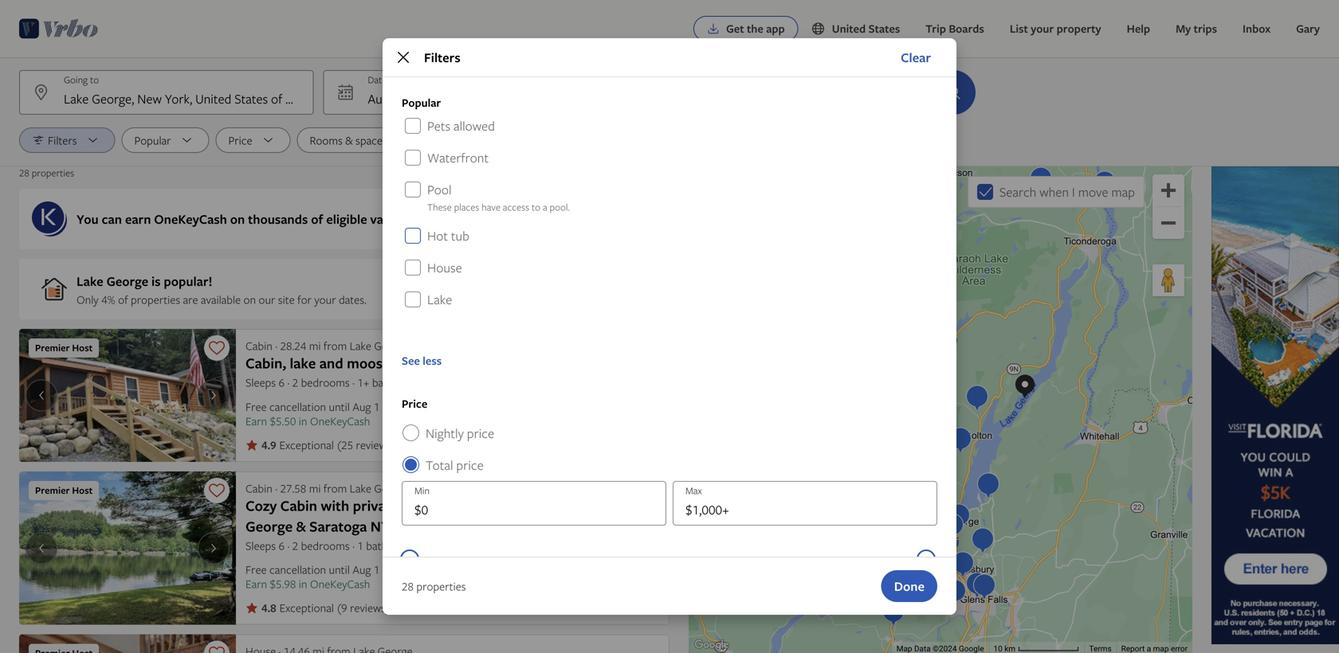 Task type: vqa. For each thing, say whether or not it's contained in the screenshot.
27.58
yes



Task type: locate. For each thing, give the bounding box(es) containing it.
can
[[102, 211, 122, 228]]

cancellation down lake
[[270, 400, 326, 415]]

0 vertical spatial earn
[[246, 414, 267, 429]]

living area image
[[19, 635, 236, 654]]

premier up show previous image for cozy cabin with private river access, 25 minutes from lake george & saratoga ny.
[[35, 484, 70, 498]]

aug down ny.
[[353, 563, 371, 578]]

1 vertical spatial price
[[402, 397, 428, 412]]

reviews) inside '4.8 exceptional (9 reviews)'
[[350, 601, 390, 616]]

1 premier from the top
[[35, 342, 70, 355]]

aug for free cancellation until aug 1 earn $5.50 in onekeycash
[[353, 400, 371, 415]]

total
[[640, 603, 659, 616]]

exceptional inside '4.8 exceptional (9 reviews)'
[[280, 601, 334, 616]]

1 2 from the top
[[292, 375, 298, 390]]

1 earn from the top
[[246, 414, 267, 429]]

my trips link
[[1163, 13, 1230, 45]]

bathroom
[[372, 375, 420, 390], [366, 539, 414, 554]]

1 horizontal spatial &
[[345, 133, 353, 148]]

0 vertical spatial mi
[[309, 339, 321, 354]]

lake down 'house'
[[427, 291, 452, 309]]

0 vertical spatial of
[[311, 211, 323, 228]]

0 vertical spatial exceptional
[[280, 438, 334, 453]]

2 premier from the top
[[35, 484, 70, 498]]

1 vertical spatial of
[[118, 292, 128, 307]]

$5.50
[[270, 414, 296, 429]]

4%
[[101, 292, 115, 307]]

1 sleeps from the top
[[246, 375, 276, 390]]

0 vertical spatial popular
[[402, 95, 441, 110]]

2 vertical spatial onekeycash
[[310, 577, 370, 592]]

eligible
[[326, 211, 367, 228]]

price
[[228, 133, 252, 148], [402, 397, 428, 412]]

1 vertical spatial your
[[314, 292, 336, 307]]

0 vertical spatial price
[[467, 425, 494, 443]]

cabin for cabin, lake and moose...oh my!!
[[246, 339, 273, 354]]

1 vertical spatial on
[[244, 292, 256, 307]]

host for cozy
[[72, 484, 93, 498]]

0 horizontal spatial &
[[296, 517, 306, 537]]

1 vertical spatial premier
[[35, 484, 70, 498]]

exceptional for $5.50
[[280, 438, 334, 453]]

from for and
[[324, 339, 347, 354]]

1 vertical spatial 1
[[358, 539, 364, 554]]

only
[[77, 292, 99, 307]]

pets
[[427, 117, 451, 135]]

2 mi from the top
[[309, 481, 321, 496]]

free inside the 'free cancellation until aug 1 earn $5.50 in onekeycash'
[[246, 400, 267, 415]]

aug inside the 'free cancellation until aug 1 earn $5.50 in onekeycash'
[[353, 400, 371, 415]]

& inside button
[[345, 133, 353, 148]]

total
[[426, 457, 453, 474]]

1 horizontal spatial your
[[1031, 21, 1054, 36]]

2 horizontal spatial properties
[[417, 579, 466, 594]]

earn for earn $5.98 in onekeycash
[[246, 577, 267, 592]]

show previous image for cabin, lake and moose...oh my!! image
[[32, 390, 51, 402]]

1 vertical spatial &
[[296, 517, 306, 537]]

free inside free cancellation until aug 1 earn $5.98 in onekeycash
[[246, 563, 267, 578]]

0 horizontal spatial 28
[[19, 166, 29, 179]]

of inside lake george is popular! only 4% of properties are available on our site for your dates.
[[118, 292, 128, 307]]

1 for free cancellation until aug 1 earn $5.50 in onekeycash
[[374, 400, 380, 415]]

1 vertical spatial 28
[[402, 579, 414, 594]]

your right list
[[1031, 21, 1054, 36]]

mi
[[309, 339, 321, 354], [309, 481, 321, 496]]

until inside free cancellation until aug 1 earn $5.98 in onekeycash
[[329, 563, 350, 578]]

cancellation inside the 'free cancellation until aug 1 earn $5.50 in onekeycash'
[[270, 400, 326, 415]]

onekeycash for free cancellation until aug 1 earn $5.98 in onekeycash
[[310, 577, 370, 592]]

increase bedrooms image
[[909, 624, 928, 636]]

0 vertical spatial &
[[345, 133, 353, 148]]

until up (25
[[329, 400, 350, 415]]

cabin left 27.58
[[246, 481, 273, 496]]

george up 4%
[[107, 273, 148, 290]]

bedrooms down and
[[301, 375, 350, 390]]

exceptional down the 'free cancellation until aug 1 earn $5.50 in onekeycash'
[[280, 438, 334, 453]]

1 inside free cancellation until aug 1 earn $5.98 in onekeycash
[[374, 563, 380, 578]]

until for (9 reviews)
[[329, 563, 350, 578]]

1 vertical spatial price
[[456, 457, 484, 474]]

price right popular button
[[228, 133, 252, 148]]

1 vertical spatial 6
[[279, 539, 285, 554]]

· left 28.24
[[275, 339, 278, 354]]

price right nightly
[[467, 425, 494, 443]]

2 vertical spatial 1
[[374, 563, 380, 578]]

google image
[[693, 638, 731, 654]]

free left $5.98
[[246, 563, 267, 578]]

2 in from the top
[[299, 577, 307, 592]]

dialog
[[383, 38, 957, 654]]

exceptional
[[280, 438, 334, 453], [280, 601, 334, 616]]

onekeycash
[[154, 211, 227, 228], [310, 414, 370, 429], [310, 577, 370, 592]]

0 vertical spatial filters
[[424, 49, 461, 66]]

pool these places have access to a pool.
[[427, 181, 570, 214]]

exceptional down free cancellation until aug 1 earn $5.98 in onekeycash
[[280, 601, 334, 616]]

price up nightly
[[402, 397, 428, 412]]

bathroom down moose...oh
[[372, 375, 420, 390]]

0 vertical spatial sleeps
[[246, 375, 276, 390]]

boards
[[949, 21, 985, 36]]

properties down cabin · 27.58 mi from lake george cozy cabin with private river access, 25 minutes from lake george & saratoga ny. sleeps 6 · 2 bedrooms · 1 bathroom
[[417, 579, 466, 594]]

reviews)
[[356, 438, 396, 453], [350, 601, 390, 616]]

until up (9
[[329, 563, 350, 578]]

cancellation for $5.98
[[270, 563, 326, 578]]

until
[[329, 400, 350, 415], [329, 563, 350, 578]]

properties inside lake george is popular! only 4% of properties are available on our site for your dates.
[[131, 292, 180, 307]]

in inside free cancellation until aug 1 earn $5.98 in onekeycash
[[299, 577, 307, 592]]

properties down is
[[131, 292, 180, 307]]

premier host
[[35, 342, 93, 355], [35, 484, 93, 498]]

list your property
[[1010, 21, 1102, 36]]

0 vertical spatial free
[[246, 400, 267, 415]]

rooms
[[310, 133, 343, 148]]

2 bedrooms from the top
[[301, 539, 350, 554]]

aug 15 - aug 16 button
[[323, 70, 618, 115]]

1 vertical spatial cancellation
[[270, 563, 326, 578]]

cabin inside cabin · 28.24 mi from lake george cabin, lake and moose...oh my!! sleeps 6 · 2 bedrooms · 1+ bathroom
[[246, 339, 273, 354]]

28 properties down cabin · 27.58 mi from lake george cozy cabin with private river access, 25 minutes from lake george & saratoga ny. sleeps 6 · 2 bedrooms · 1 bathroom
[[402, 579, 466, 594]]

2 inside cabin · 27.58 mi from lake george cozy cabin with private river access, 25 minutes from lake george & saratoga ny. sleeps 6 · 2 bedrooms · 1 bathroom
[[292, 539, 298, 554]]

of left eligible at the top of page
[[311, 211, 323, 228]]

lake up only at the left top of page
[[77, 273, 103, 290]]

list your property link
[[997, 13, 1114, 45]]

reviews) for earn $5.50 in onekeycash
[[356, 438, 396, 453]]

onekeycash up (25
[[310, 414, 370, 429]]

free left $5.50
[[246, 400, 267, 415]]

of right 4%
[[118, 292, 128, 307]]

$0, Minimum, Price text field
[[402, 482, 667, 526]]

1 horizontal spatial 28 properties
[[402, 579, 466, 594]]

reviews) right (9
[[350, 601, 390, 616]]

george
[[107, 273, 148, 290], [374, 339, 409, 354], [374, 481, 409, 496], [246, 517, 293, 537]]

2 up free cancellation until aug 1 earn $5.98 in onekeycash
[[292, 539, 298, 554]]

on left thousands
[[230, 211, 245, 228]]

free for earn $5.98 in onekeycash
[[246, 563, 267, 578]]

1 vertical spatial popular
[[134, 133, 171, 148]]

1 vertical spatial until
[[329, 563, 350, 578]]

in for $5.98
[[299, 577, 307, 592]]

premier
[[35, 342, 70, 355], [35, 484, 70, 498]]

1 horizontal spatial of
[[311, 211, 323, 228]]

onekeycash for free cancellation until aug 1 earn $5.50 in onekeycash
[[310, 414, 370, 429]]

aug
[[368, 90, 389, 108], [416, 90, 437, 108], [353, 400, 371, 415], [353, 563, 371, 578]]

in right $5.50
[[299, 414, 307, 429]]

mi inside cabin · 27.58 mi from lake george cozy cabin with private river access, 25 minutes from lake george & saratoga ny. sleeps 6 · 2 bedrooms · 1 bathroom
[[309, 481, 321, 496]]

properties down filters button
[[32, 166, 74, 179]]

0 horizontal spatial 28 properties
[[19, 166, 74, 179]]

onekeycash up (9
[[310, 577, 370, 592]]

2 free from the top
[[246, 563, 267, 578]]

2 earn from the top
[[246, 577, 267, 592]]

price for total price
[[456, 457, 484, 474]]

george left 'less'
[[374, 339, 409, 354]]

properties
[[32, 166, 74, 179], [131, 292, 180, 307], [417, 579, 466, 594]]

0 vertical spatial 2
[[292, 375, 298, 390]]

0 vertical spatial bedrooms
[[301, 375, 350, 390]]

bathroom down ny.
[[366, 539, 414, 554]]

0 vertical spatial cancellation
[[270, 400, 326, 415]]

1 vertical spatial onekeycash
[[310, 414, 370, 429]]

28 properties down filters button
[[19, 166, 74, 179]]

6 up $5.98
[[279, 539, 285, 554]]

onekeycash right earn
[[154, 211, 227, 228]]

see less button
[[402, 354, 938, 369]]

popular
[[402, 95, 441, 110], [134, 133, 171, 148]]

0 vertical spatial premier
[[35, 342, 70, 355]]

dates.
[[339, 292, 367, 307]]

from right minutes
[[561, 496, 593, 516]]

0 vertical spatial host
[[72, 342, 93, 355]]

done
[[894, 578, 925, 596]]

earn inside free cancellation until aug 1 earn $5.98 in onekeycash
[[246, 577, 267, 592]]

mi right 27.58
[[309, 481, 321, 496]]

1 down ny.
[[374, 563, 380, 578]]

earn up xsmall icon
[[246, 414, 267, 429]]

of for properties
[[118, 292, 128, 307]]

your right for
[[314, 292, 336, 307]]

0 vertical spatial 28 properties
[[19, 166, 74, 179]]

0 horizontal spatial filters
[[48, 133, 77, 148]]

2 2 from the top
[[292, 539, 298, 554]]

· up $5.98
[[287, 539, 290, 554]]

from up saratoga
[[324, 481, 347, 496]]

lake right and
[[350, 339, 372, 354]]

my
[[1176, 21, 1192, 36]]

2 exceptional from the top
[[280, 601, 334, 616]]

get the app
[[726, 21, 785, 36]]

filters inside button
[[48, 133, 77, 148]]

and
[[320, 354, 344, 373]]

1 cancellation from the top
[[270, 400, 326, 415]]

from inside cabin · 28.24 mi from lake george cabin, lake and moose...oh my!! sleeps 6 · 2 bedrooms · 1+ bathroom
[[324, 339, 347, 354]]

show previous image for cozy cabin with private river access, 25 minutes from lake george & saratoga ny. image
[[32, 542, 51, 555]]

1 in from the top
[[299, 414, 307, 429]]

1 vertical spatial premier host
[[35, 484, 93, 498]]

lake
[[290, 354, 316, 373]]

premier for cozy cabin with private river access, 25 minutes from lake george & saratoga ny.
[[35, 484, 70, 498]]

2 sleeps from the top
[[246, 539, 276, 554]]

1 down moose...oh
[[374, 400, 380, 415]]

until inside the 'free cancellation until aug 1 earn $5.50 in onekeycash'
[[329, 400, 350, 415]]

sleeps down cabin,
[[246, 375, 276, 390]]

cancellation inside free cancellation until aug 1 earn $5.98 in onekeycash
[[270, 563, 326, 578]]

$0, Minimum, Price range field
[[411, 542, 928, 577]]

reviews) inside 4.9 exceptional (25 reviews)
[[356, 438, 396, 453]]

exceptional inside 4.9 exceptional (25 reviews)
[[280, 438, 334, 453]]

access,
[[436, 496, 483, 516]]

2 premier host from the top
[[35, 484, 93, 498]]

1 host from the top
[[72, 342, 93, 355]]

1 horizontal spatial popular
[[402, 95, 441, 110]]

mi right 28.24
[[309, 339, 321, 354]]

sleeps down cozy
[[246, 539, 276, 554]]

& left the spaces
[[345, 133, 353, 148]]

small image
[[812, 22, 832, 36]]

1 vertical spatial sleeps
[[246, 539, 276, 554]]

1 6 from the top
[[279, 375, 285, 390]]

1 vertical spatial filters
[[48, 133, 77, 148]]

1 vertical spatial reviews)
[[350, 601, 390, 616]]

have
[[482, 201, 501, 214]]

0 horizontal spatial price
[[228, 133, 252, 148]]

0 horizontal spatial your
[[314, 292, 336, 307]]

until for (25 reviews)
[[329, 400, 350, 415]]

1 vertical spatial in
[[299, 577, 307, 592]]

6
[[279, 375, 285, 390], [279, 539, 285, 554]]

app
[[766, 21, 785, 36]]

0 horizontal spatial properties
[[32, 166, 74, 179]]

$5.98
[[270, 577, 296, 592]]

reviews) right (25
[[356, 438, 396, 453]]

in right $5.98
[[299, 577, 307, 592]]

1 horizontal spatial price
[[402, 397, 428, 412]]

1 free from the top
[[246, 400, 267, 415]]

0 vertical spatial onekeycash
[[154, 211, 227, 228]]

map
[[1112, 183, 1136, 201]]

premier host for cabin, lake and moose...oh my!!
[[35, 342, 93, 355]]

28 down filters button
[[19, 166, 29, 179]]

trip boards
[[926, 21, 985, 36]]

1 vertical spatial exceptional
[[280, 601, 334, 616]]

on inside lake george is popular! only 4% of properties are available on our site for your dates.
[[244, 292, 256, 307]]

premier host for cozy cabin with private river access, 25 minutes from lake george & saratoga ny.
[[35, 484, 93, 498]]

mi inside cabin · 28.24 mi from lake george cabin, lake and moose...oh my!! sleeps 6 · 2 bedrooms · 1+ bathroom
[[309, 339, 321, 354]]

vrbo logo image
[[19, 16, 98, 41]]

1 vertical spatial mi
[[309, 481, 321, 496]]

aug right -
[[416, 90, 437, 108]]

1 premier host from the top
[[35, 342, 93, 355]]

& left saratoga
[[296, 517, 306, 537]]

$1,000 and above, Maximum, Price text field
[[673, 482, 938, 526]]

united
[[832, 21, 866, 36]]

28 properties
[[19, 166, 74, 179], [402, 579, 466, 594]]

1 inside the 'free cancellation until aug 1 earn $5.50 in onekeycash'
[[374, 400, 380, 415]]

bedrooms down saratoga
[[301, 539, 350, 554]]

0 horizontal spatial of
[[118, 292, 128, 307]]

28
[[19, 166, 29, 179], [402, 579, 414, 594]]

rooms & spaces
[[310, 133, 387, 148]]

on left our
[[244, 292, 256, 307]]

search when i move map
[[1000, 183, 1136, 201]]

1 vertical spatial host
[[72, 484, 93, 498]]

2 down lake
[[292, 375, 298, 390]]

· down saratoga
[[353, 539, 355, 554]]

aug down 1+
[[353, 400, 371, 415]]

price right total
[[456, 457, 484, 474]]

1 vertical spatial free
[[246, 563, 267, 578]]

free for earn $5.50 in onekeycash
[[246, 400, 267, 415]]

from
[[324, 339, 347, 354], [324, 481, 347, 496], [561, 496, 593, 516]]

2 until from the top
[[329, 563, 350, 578]]

0 vertical spatial 1
[[374, 400, 380, 415]]

moose...oh
[[347, 354, 423, 373]]

1 vertical spatial bathroom
[[366, 539, 414, 554]]

1 exceptional from the top
[[280, 438, 334, 453]]

saratoga
[[310, 517, 367, 537]]

allowed
[[454, 117, 495, 135]]

1 mi from the top
[[309, 339, 321, 354]]

0 vertical spatial 6
[[279, 375, 285, 390]]

free
[[246, 400, 267, 415], [246, 563, 267, 578]]

0 vertical spatial premier host
[[35, 342, 93, 355]]

0 vertical spatial in
[[299, 414, 307, 429]]

george inside cabin · 28.24 mi from lake george cabin, lake and moose...oh my!! sleeps 6 · 2 bedrooms · 1+ bathroom
[[374, 339, 409, 354]]

1 vertical spatial bedrooms
[[301, 539, 350, 554]]

0 vertical spatial until
[[329, 400, 350, 415]]

available
[[201, 292, 241, 307]]

price
[[467, 425, 494, 443], [456, 457, 484, 474]]

cabin left 28.24
[[246, 339, 273, 354]]

onekeycash inside free cancellation until aug 1 earn $5.98 in onekeycash
[[310, 577, 370, 592]]

mi for cabin
[[309, 481, 321, 496]]

earn up xsmall image
[[246, 577, 267, 592]]

0 horizontal spatial popular
[[134, 133, 171, 148]]

host
[[72, 342, 93, 355], [72, 484, 93, 498]]

your
[[1031, 21, 1054, 36], [314, 292, 336, 307]]

earn inside the 'free cancellation until aug 1 earn $5.50 in onekeycash'
[[246, 414, 267, 429]]

onekeycash inside the 'free cancellation until aug 1 earn $5.50 in onekeycash'
[[310, 414, 370, 429]]

1
[[374, 400, 380, 415], [358, 539, 364, 554], [374, 563, 380, 578]]

2 cancellation from the top
[[270, 563, 326, 578]]

1 horizontal spatial filters
[[424, 49, 461, 66]]

2 host from the top
[[72, 484, 93, 498]]

2 6 from the top
[[279, 539, 285, 554]]

trip
[[926, 21, 946, 36]]

with
[[321, 496, 349, 516]]

1 horizontal spatial 28
[[402, 579, 414, 594]]

1 bedrooms from the top
[[301, 375, 350, 390]]

1 vertical spatial properties
[[131, 292, 180, 307]]

1 horizontal spatial properties
[[131, 292, 180, 307]]

lake inside cabin · 28.24 mi from lake george cabin, lake and moose...oh my!! sleeps 6 · 2 bedrooms · 1+ bathroom
[[350, 339, 372, 354]]

popular inside button
[[134, 133, 171, 148]]

4.9 exceptional (25 reviews)
[[262, 438, 396, 453]]

6 down cabin,
[[279, 375, 285, 390]]

1+
[[358, 375, 370, 390]]

show next image for cozy cabin with private river access, 25 minutes from lake george & saratoga ny. image
[[204, 542, 223, 555]]

free cancellation until aug 1 earn $5.50 in onekeycash
[[246, 400, 380, 429]]

close sort and filter image
[[394, 48, 413, 67]]

cancellation up '4.8 exceptional (9 reviews)'
[[270, 563, 326, 578]]

aug inside free cancellation until aug 1 earn $5.98 in onekeycash
[[353, 563, 371, 578]]

0 vertical spatial reviews)
[[356, 438, 396, 453]]

done button
[[882, 571, 938, 603]]

premier up show previous image for cabin, lake and moose...oh my!!
[[35, 342, 70, 355]]

1 vertical spatial earn
[[246, 577, 267, 592]]

premier host up show previous image for cozy cabin with private river access, 25 minutes from lake george & saratoga ny.
[[35, 484, 93, 498]]

george up ny.
[[374, 481, 409, 496]]

aug for aug 15 - aug 16
[[416, 90, 437, 108]]

0 vertical spatial price
[[228, 133, 252, 148]]

download the app button image
[[707, 22, 720, 35]]

28 down cabin · 27.58 mi from lake george cozy cabin with private river access, 25 minutes from lake george & saratoga ny. sleeps 6 · 2 bedrooms · 1 bathroom
[[402, 579, 414, 594]]

premier host up show previous image for cabin, lake and moose...oh my!!
[[35, 342, 93, 355]]

help
[[1127, 21, 1151, 36]]

1 until from the top
[[329, 400, 350, 415]]

1 vertical spatial 2
[[292, 539, 298, 554]]

0 vertical spatial properties
[[32, 166, 74, 179]]

your inside lake george is popular! only 4% of properties are available on our site for your dates.
[[314, 292, 336, 307]]

2 vertical spatial properties
[[417, 579, 466, 594]]

premier for cabin, lake and moose...oh my!!
[[35, 342, 70, 355]]

1 down saratoga
[[358, 539, 364, 554]]

on
[[230, 211, 245, 228], [244, 292, 256, 307]]

4.8
[[262, 601, 276, 616]]

in inside the 'free cancellation until aug 1 earn $5.50 in onekeycash'
[[299, 414, 307, 429]]

from right lake
[[324, 339, 347, 354]]

0 vertical spatial bathroom
[[372, 375, 420, 390]]



Task type: describe. For each thing, give the bounding box(es) containing it.
get the app link
[[694, 16, 799, 41]]

1 vertical spatial 28 properties
[[402, 579, 466, 594]]

property
[[1057, 21, 1102, 36]]

by
[[468, 133, 479, 148]]

in for $5.50
[[299, 414, 307, 429]]

tub
[[451, 227, 470, 245]]

lake up $1,000 and above, maximum, price range field
[[596, 496, 626, 516]]

my trips
[[1176, 21, 1218, 36]]

cabin · 28.24 mi from lake george cabin, lake and moose...oh my!! sleeps 6 · 2 bedrooms · 1+ bathroom
[[246, 339, 457, 390]]

filters button
[[19, 128, 115, 153]]

river
[[402, 496, 433, 516]]

when
[[1040, 183, 1069, 201]]

united states button
[[799, 13, 913, 45]]

pool.
[[550, 201, 570, 214]]

lake george is popular! only 4% of properties are available on our site for your dates.
[[77, 273, 367, 307]]

access
[[503, 201, 530, 214]]

my!!
[[427, 354, 457, 373]]

25
[[486, 496, 501, 516]]

to
[[532, 201, 541, 214]]

cabin · 27.58 mi from lake george cozy cabin with private river access, 25 minutes from lake george & saratoga ny. sleeps 6 · 2 bedrooms · 1 bathroom
[[246, 481, 626, 554]]

28.24
[[280, 339, 306, 354]]

places
[[454, 201, 480, 214]]

george inside lake george is popular! only 4% of properties are available on our site for your dates.
[[107, 273, 148, 290]]

of for eligible
[[311, 211, 323, 228]]

waterfront
[[427, 149, 489, 167]]

cozy
[[246, 496, 277, 516]]

aug left 15
[[368, 90, 389, 108]]

hot
[[427, 227, 448, 245]]

aug for free cancellation until aug 1 earn $5.98 in onekeycash
[[353, 563, 371, 578]]

sleeps inside cabin · 27.58 mi from lake george cozy cabin with private river access, 25 minutes from lake george & saratoga ny. sleeps 6 · 2 bedrooms · 1 bathroom
[[246, 539, 276, 554]]

private
[[353, 496, 399, 516]]

0 vertical spatial on
[[230, 211, 245, 228]]

lake right "with"
[[350, 481, 372, 496]]

you can earn onekeycash on thousands of eligible vacation homes. let's go!
[[77, 211, 517, 228]]

help link
[[1114, 13, 1163, 45]]

see
[[402, 354, 420, 369]]

· down 28.24
[[287, 375, 290, 390]]

rooms & spaces button
[[297, 128, 426, 153]]

mi for lake
[[309, 339, 321, 354]]

show next image for cabin, lake and moose...oh my!! image
[[204, 390, 223, 402]]

total price
[[426, 457, 484, 474]]

sort by recommended
[[445, 133, 552, 148]]

$356 total
[[617, 603, 659, 616]]

spaces
[[356, 133, 387, 148]]

dialog containing filters
[[383, 38, 957, 654]]

inbox
[[1243, 21, 1271, 36]]

homes.
[[422, 211, 464, 228]]

1 inside cabin · 27.58 mi from lake george cozy cabin with private river access, 25 minutes from lake george & saratoga ny. sleeps 6 · 2 bedrooms · 1 bathroom
[[358, 539, 364, 554]]

popular inside dialog
[[402, 95, 441, 110]]

go!
[[498, 211, 517, 228]]

4.9
[[262, 438, 276, 453]]

price for nightly price
[[467, 425, 494, 443]]

hot tub
[[427, 227, 470, 245]]

0 vertical spatial your
[[1031, 21, 1054, 36]]

cancellation for $5.50
[[270, 400, 326, 415]]

recommended
[[482, 133, 552, 148]]

bathroom inside cabin · 28.24 mi from lake george cabin, lake and moose...oh my!! sleeps 6 · 2 bedrooms · 1+ bathroom
[[372, 375, 420, 390]]

united states
[[832, 21, 900, 36]]

0 vertical spatial 28
[[19, 166, 29, 179]]

property grounds image
[[19, 329, 236, 462]]

host for cabin,
[[72, 342, 93, 355]]

xsmall image
[[246, 602, 258, 615]]

let's
[[467, 211, 495, 228]]

less
[[423, 354, 442, 369]]

lake inside lake george is popular! only 4% of properties are available on our site for your dates.
[[77, 273, 103, 290]]

4.8 exceptional (9 reviews)
[[262, 601, 390, 616]]

bedrooms inside cabin · 27.58 mi from lake george cozy cabin with private river access, 25 minutes from lake george & saratoga ny. sleeps 6 · 2 bedrooms · 1 bathroom
[[301, 539, 350, 554]]

& inside cabin · 27.58 mi from lake george cozy cabin with private river access, 25 minutes from lake george & saratoga ny. sleeps 6 · 2 bedrooms · 1 bathroom
[[296, 517, 306, 537]]

search image
[[944, 83, 963, 102]]

states
[[869, 21, 900, 36]]

$356 total button
[[615, 603, 660, 616]]

exceptional for $5.98
[[280, 601, 334, 616]]

cabin left "with"
[[280, 496, 317, 516]]

earn
[[125, 211, 151, 228]]

· left 1+
[[353, 375, 355, 390]]

move
[[1079, 183, 1109, 201]]

search
[[1000, 183, 1037, 201]]

nightly
[[426, 425, 464, 443]]

27.58
[[280, 481, 306, 496]]

6 inside cabin · 27.58 mi from lake george cozy cabin with private river access, 25 minutes from lake george & saratoga ny. sleeps 6 · 2 bedrooms · 1 bathroom
[[279, 539, 285, 554]]

reviews) for earn $5.98 in onekeycash
[[350, 601, 390, 616]]

28 inside dialog
[[402, 579, 414, 594]]

map region
[[689, 167, 1193, 654]]

· left 27.58
[[275, 481, 278, 496]]

the
[[747, 21, 764, 36]]

golf image
[[19, 472, 236, 626]]

2 inside cabin · 28.24 mi from lake george cabin, lake and moose...oh my!! sleeps 6 · 2 bedrooms · 1+ bathroom
[[292, 375, 298, 390]]

clear button
[[888, 41, 944, 73]]

house
[[427, 259, 462, 277]]

earn for earn $5.50 in onekeycash
[[246, 414, 267, 429]]

you
[[77, 211, 99, 228]]

clear
[[901, 49, 931, 66]]

(9
[[337, 601, 347, 616]]

price button
[[216, 128, 291, 153]]

sort
[[445, 133, 465, 148]]

cabin for cozy cabin with private river access, 25 minutes from lake george & saratoga ny.
[[246, 481, 273, 496]]

sleeps inside cabin · 28.24 mi from lake george cabin, lake and moose...oh my!! sleeps 6 · 2 bedrooms · 1+ bathroom
[[246, 375, 276, 390]]

xsmall image
[[246, 439, 258, 452]]

vacation
[[370, 211, 419, 228]]

george down cozy
[[246, 517, 293, 537]]

list
[[1010, 21, 1028, 36]]

(25
[[337, 438, 353, 453]]

thousands
[[248, 211, 308, 228]]

1 for free cancellation until aug 1 earn $5.98 in onekeycash
[[374, 563, 380, 578]]

filters inside dialog
[[424, 49, 461, 66]]

trips
[[1194, 21, 1218, 36]]

is
[[152, 273, 161, 290]]

$1,000 and above, Maximum, Price range field
[[411, 542, 928, 577]]

popular button
[[122, 128, 209, 153]]

bedrooms inside cabin · 28.24 mi from lake george cabin, lake and moose...oh my!! sleeps 6 · 2 bedrooms · 1+ bathroom
[[301, 375, 350, 390]]

these
[[427, 201, 452, 214]]

inbox link
[[1230, 13, 1284, 45]]

aug 15 - aug 16
[[368, 90, 454, 108]]

6 inside cabin · 28.24 mi from lake george cabin, lake and moose...oh my!! sleeps 6 · 2 bedrooms · 1+ bathroom
[[279, 375, 285, 390]]

popular!
[[164, 273, 212, 290]]

bathroom inside cabin · 27.58 mi from lake george cozy cabin with private river access, 25 minutes from lake george & saratoga ny. sleeps 6 · 2 bedrooms · 1 bathroom
[[366, 539, 414, 554]]

price inside button
[[228, 133, 252, 148]]

16
[[440, 90, 454, 108]]

decrease bedrooms image
[[852, 624, 871, 636]]

pool
[[427, 181, 452, 199]]

for
[[298, 292, 312, 307]]

cabin,
[[246, 354, 286, 373]]

free cancellation until aug 1 earn $5.98 in onekeycash
[[246, 563, 380, 592]]

15
[[392, 90, 406, 108]]

nightly price
[[426, 425, 494, 443]]

are
[[183, 292, 198, 307]]

-
[[409, 90, 413, 108]]

get
[[726, 21, 744, 36]]

from for with
[[324, 481, 347, 496]]



